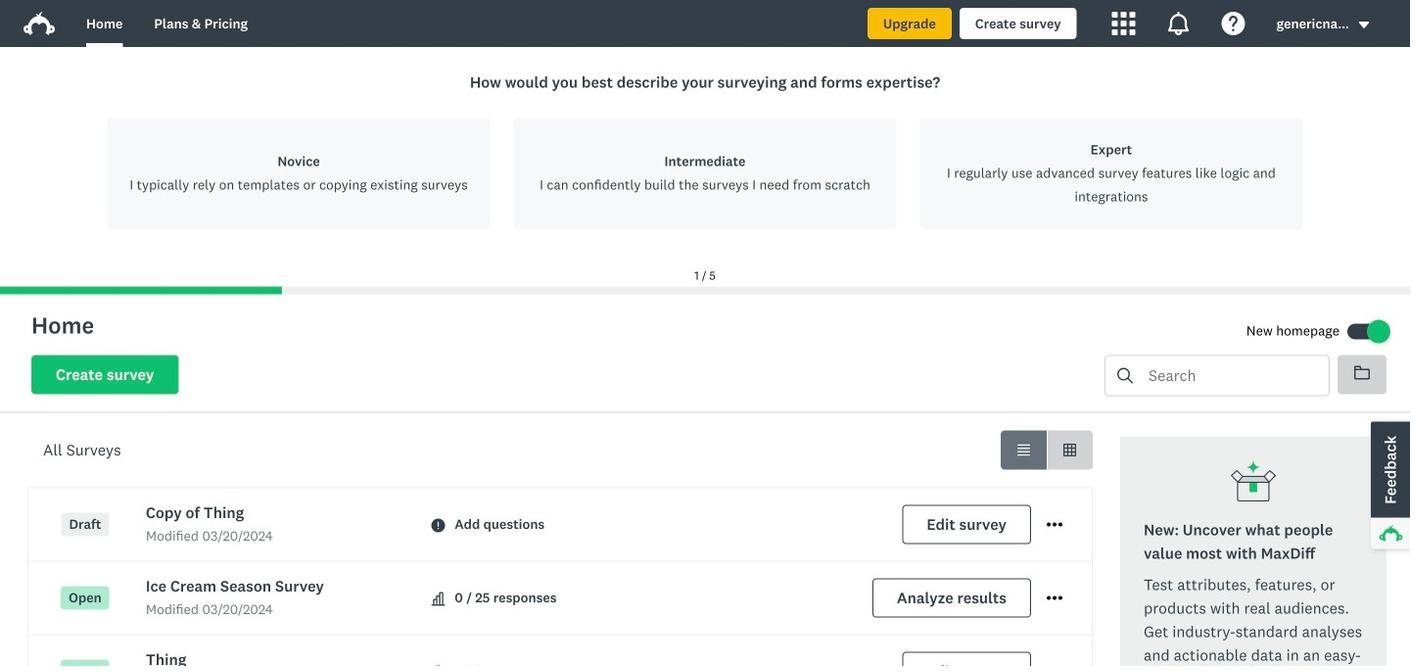 Task type: locate. For each thing, give the bounding box(es) containing it.
2 brand logo image from the top
[[24, 12, 55, 35]]

2 open menu image from the top
[[1047, 596, 1063, 600]]

open menu image
[[1047, 517, 1063, 533], [1047, 596, 1063, 600]]

1 vertical spatial open menu image
[[1047, 596, 1063, 600]]

0 vertical spatial open menu image
[[1047, 517, 1063, 533]]

0 vertical spatial open menu image
[[1047, 523, 1063, 527]]

group
[[1001, 431, 1093, 470]]

dropdown arrow icon image
[[1358, 18, 1371, 32], [1359, 22, 1370, 28]]

Search text field
[[1133, 356, 1329, 395]]

1 brand logo image from the top
[[24, 8, 55, 39]]

folders image
[[1355, 365, 1370, 381]]

brand logo image
[[24, 8, 55, 39], [24, 12, 55, 35]]

notification center icon image
[[1167, 12, 1191, 35]]

open menu image
[[1047, 523, 1063, 527], [1047, 590, 1063, 606]]

dialog
[[0, 47, 1411, 294]]

products icon image
[[1112, 12, 1136, 35], [1112, 12, 1136, 35]]

1 vertical spatial open menu image
[[1047, 590, 1063, 606]]

help icon image
[[1222, 12, 1246, 35]]

search image
[[1118, 368, 1133, 383]]

1 open menu image from the top
[[1047, 523, 1063, 527]]

response count image
[[431, 592, 445, 606], [431, 592, 445, 606]]



Task type: describe. For each thing, give the bounding box(es) containing it.
max diff icon image
[[1230, 460, 1277, 507]]

2 open menu image from the top
[[1047, 590, 1063, 606]]

warning image
[[431, 519, 445, 532]]

1 open menu image from the top
[[1047, 517, 1063, 533]]

search image
[[1118, 368, 1133, 383]]

folders image
[[1355, 366, 1370, 380]]



Task type: vqa. For each thing, say whether or not it's contained in the screenshot.
TrustedSite helps keep you safe from identity theft, credit card fraud, spyware, spam, viruses and online scams image
no



